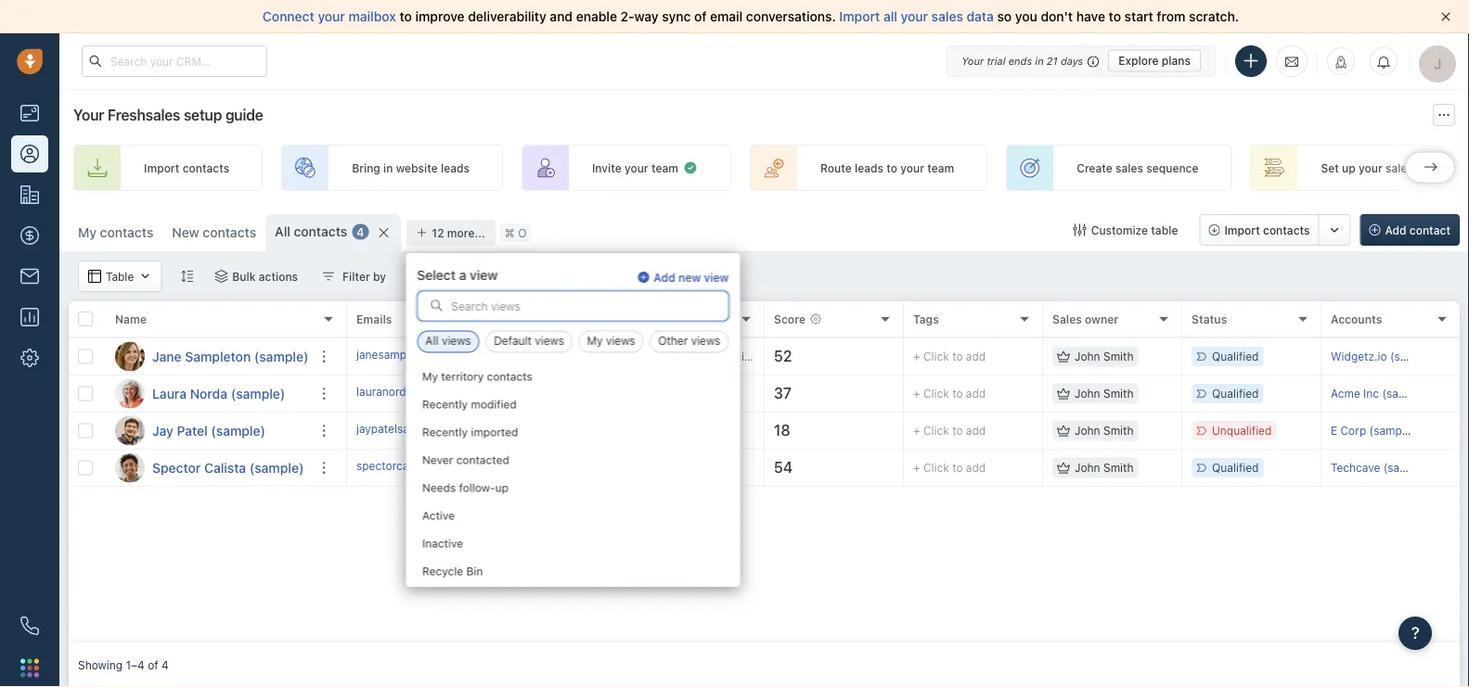 Task type: locate. For each thing, give the bounding box(es) containing it.
j image for jane sampleton (sample)
[[115, 342, 145, 372]]

import
[[840, 9, 880, 24], [144, 161, 180, 174], [1225, 224, 1261, 237]]

import down the your freshsales setup guide
[[144, 161, 180, 174]]

container_wx8msf4aqz5i3rn1 image inside filter by button
[[322, 270, 335, 283]]

view
[[470, 267, 498, 283], [704, 271, 729, 284]]

1 john smith from the top
[[1075, 350, 1134, 363]]

0 horizontal spatial up
[[495, 481, 508, 494]]

2 leads from the left
[[855, 161, 884, 174]]

0 horizontal spatial leads
[[441, 161, 470, 174]]

(sample) for spector calista (sample)
[[250, 461, 304, 476]]

import left all
[[840, 9, 880, 24]]

grid containing 52
[[69, 302, 1470, 643]]

+ for 37
[[914, 388, 921, 401]]

1 horizontal spatial leads
[[855, 161, 884, 174]]

invite your team
[[592, 161, 679, 174]]

way
[[635, 9, 659, 24]]

row group
[[69, 339, 347, 487], [347, 339, 1470, 487]]

container_wx8msf4aqz5i3rn1 image
[[1074, 224, 1087, 237], [88, 270, 101, 283], [215, 270, 228, 283], [322, 270, 335, 283], [1058, 388, 1071, 401], [1058, 425, 1071, 438], [1058, 462, 1071, 475]]

to
[[400, 9, 412, 24], [1109, 9, 1122, 24], [887, 161, 898, 174], [953, 350, 963, 363], [953, 388, 963, 401], [535, 423, 545, 436], [953, 425, 963, 438], [953, 462, 963, 475]]

views for default views
[[535, 335, 565, 348]]

janesampleton@gmail.com link
[[357, 347, 497, 367]]

qualified up unqualified
[[1213, 388, 1259, 401]]

all views button
[[417, 331, 480, 353]]

+ click to add
[[914, 350, 986, 363], [914, 388, 986, 401], [914, 425, 986, 438], [914, 462, 986, 475]]

views for other views
[[691, 335, 721, 348]]

recently up never
[[422, 426, 467, 439]]

bring in website leads link
[[281, 145, 503, 191]]

all up actions
[[275, 224, 291, 240]]

your left trial
[[962, 55, 984, 67]]

john for 54
[[1075, 462, 1101, 475]]

trial
[[987, 55, 1006, 67]]

1 vertical spatial import contacts
[[1225, 224, 1311, 237]]

john smith
[[1075, 350, 1134, 363], [1075, 388, 1134, 401], [1075, 425, 1134, 438], [1075, 462, 1134, 475]]

import right table
[[1225, 224, 1261, 237]]

3 smith from the top
[[1104, 425, 1134, 438]]

1 team from the left
[[652, 161, 679, 174]]

4 views from the left
[[691, 335, 721, 348]]

qualified for 52
[[1213, 350, 1259, 363]]

1 horizontal spatial your
[[962, 55, 984, 67]]

1 row group from the left
[[69, 339, 347, 487]]

0 vertical spatial j image
[[115, 342, 145, 372]]

calista
[[204, 461, 246, 476]]

views inside button
[[535, 335, 565, 348]]

0 horizontal spatial my
[[78, 225, 97, 240]]

12
[[432, 227, 444, 240]]

+
[[914, 350, 921, 363], [914, 388, 921, 401], [496, 423, 503, 436], [914, 425, 921, 438], [914, 462, 921, 475]]

ends
[[1009, 55, 1033, 67]]

2 j image from the top
[[115, 416, 145, 446]]

freshworks switcher image
[[20, 659, 39, 678]]

jaypatelsample@gmail.com + click to add
[[357, 423, 568, 436]]

add for 37
[[966, 388, 986, 401]]

1 horizontal spatial team
[[928, 161, 955, 174]]

in right bring
[[384, 161, 393, 174]]

website
[[396, 161, 438, 174]]

1 vertical spatial add
[[654, 271, 676, 284]]

2 row group from the left
[[347, 339, 1470, 487]]

+ for 54
[[914, 462, 921, 475]]

unqualified
[[1213, 425, 1272, 438]]

2 john smith from the top
[[1075, 388, 1134, 401]]

1 vertical spatial import
[[144, 161, 180, 174]]

freshsales
[[108, 106, 180, 124]]

click
[[924, 350, 950, 363], [924, 388, 950, 401], [506, 423, 532, 436], [924, 425, 950, 438], [924, 462, 950, 475]]

52
[[774, 348, 792, 365]]

0 horizontal spatial 4
[[162, 659, 169, 672]]

showing
[[78, 659, 123, 672]]

0 horizontal spatial your
[[73, 106, 104, 124]]

0 horizontal spatial view
[[470, 267, 498, 283]]

a
[[459, 267, 467, 283]]

my
[[78, 225, 97, 240], [587, 335, 603, 348], [422, 370, 438, 383]]

my up lauranordasample@gmail.com on the bottom of the page
[[422, 370, 438, 383]]

of right 1–4
[[148, 659, 158, 672]]

close image
[[1442, 12, 1451, 21]]

emails
[[357, 313, 392, 326]]

0 horizontal spatial sales
[[932, 9, 964, 24]]

4 john smith from the top
[[1075, 462, 1134, 475]]

spectorcalista@gmail.com link
[[357, 459, 494, 478]]

1 horizontal spatial add
[[1386, 224, 1407, 237]]

team inside the invite your team link
[[652, 161, 679, 174]]

1 horizontal spatial import
[[840, 9, 880, 24]]

j image left 'jane'
[[115, 342, 145, 372]]

showing 1–4 of 4
[[78, 659, 169, 672]]

in left 21
[[1036, 55, 1044, 67]]

views up 3684932360
[[535, 335, 565, 348]]

(sample) inside 'laura norda (sample)' link
[[231, 386, 285, 402]]

smith for 18
[[1104, 425, 1134, 438]]

name column header
[[106, 302, 347, 339]]

3684945781 link
[[496, 459, 564, 478]]

add for add contact
[[1386, 224, 1407, 237]]

1 recently from the top
[[422, 398, 467, 411]]

don't
[[1041, 9, 1073, 24]]

j image left jay
[[115, 416, 145, 446]]

3 john smith from the top
[[1075, 425, 1134, 438]]

view right the new
[[704, 271, 729, 284]]

2 qualified from the top
[[1213, 388, 1259, 401]]

0 vertical spatial up
[[1343, 161, 1356, 174]]

1 views from the left
[[442, 335, 471, 348]]

container_wx8msf4aqz5i3rn1 image inside table dropdown button
[[139, 270, 152, 283]]

import inside button
[[1225, 224, 1261, 237]]

import contacts inside import contacts link
[[144, 161, 229, 174]]

set up your sales pipeline link
[[1251, 145, 1470, 191]]

(sample) up spector calista (sample)
[[211, 423, 266, 439]]

1 vertical spatial of
[[148, 659, 158, 672]]

add left the new
[[654, 271, 676, 284]]

4 right 1–4
[[162, 659, 169, 672]]

0 vertical spatial in
[[1036, 55, 1044, 67]]

new
[[679, 271, 701, 284]]

add left contact at top
[[1386, 224, 1407, 237]]

+ click to add for 52
[[914, 350, 986, 363]]

press space to select this row. row containing laura norda (sample)
[[69, 376, 347, 413]]

1 horizontal spatial sales
[[1116, 161, 1144, 174]]

of right sync at the left of page
[[694, 9, 707, 24]]

improve
[[416, 9, 465, 24]]

janesampleton@gmail.com
[[357, 349, 497, 362]]

0 vertical spatial all
[[275, 224, 291, 240]]

2 vertical spatial qualified
[[1213, 462, 1259, 475]]

sales
[[932, 9, 964, 24], [1116, 161, 1144, 174], [1386, 161, 1414, 174]]

views down activity
[[691, 335, 721, 348]]

(sample) for laura norda (sample)
[[231, 386, 285, 402]]

Search views search field
[[418, 292, 728, 321]]

1 horizontal spatial 4
[[357, 226, 364, 239]]

import contacts group
[[1200, 214, 1351, 246]]

2 + click to add from the top
[[914, 388, 986, 401]]

your right route
[[901, 161, 925, 174]]

leads right website
[[441, 161, 470, 174]]

0 vertical spatial of
[[694, 9, 707, 24]]

smith for 37
[[1104, 388, 1134, 401]]

route leads to your team link
[[750, 145, 988, 191]]

acme inc (sample) link
[[1331, 388, 1429, 401]]

widgetz.io (sample) link
[[1331, 350, 1437, 363]]

(sample) inside jane sampleton (sample) link
[[254, 349, 309, 364]]

add contact button
[[1361, 214, 1460, 246]]

1 qualified from the top
[[1213, 350, 1259, 363]]

your inside set up your sales pipeline link
[[1359, 161, 1383, 174]]

2 views from the left
[[535, 335, 565, 348]]

import for import contacts button
[[1225, 224, 1261, 237]]

corp
[[1341, 425, 1367, 438]]

container_wx8msf4aqz5i3rn1 image down my views
[[635, 350, 648, 363]]

container_wx8msf4aqz5i3rn1 image right table
[[139, 270, 152, 283]]

(sample) up acme inc (sample)
[[1391, 350, 1437, 363]]

my down search views search field
[[587, 335, 603, 348]]

2 vertical spatial my
[[422, 370, 438, 383]]

add
[[966, 350, 986, 363], [966, 388, 986, 401], [549, 423, 568, 436], [966, 425, 986, 438], [966, 462, 986, 475]]

(sample) right inc
[[1383, 388, 1429, 401]]

route leads to your team
[[821, 161, 955, 174]]

all for views
[[426, 335, 439, 348]]

3 + click to add from the top
[[914, 425, 986, 438]]

row group containing jane sampleton (sample)
[[69, 339, 347, 487]]

3 views from the left
[[606, 335, 636, 348]]

4 smith from the top
[[1104, 462, 1134, 475]]

1 john from the top
[[1075, 350, 1101, 363]]

all up janesampleton@gmail.com
[[426, 335, 439, 348]]

explore plans
[[1119, 54, 1191, 67]]

tags
[[914, 313, 939, 326]]

(sample) for jay patel (sample)
[[211, 423, 266, 439]]

(sample)
[[254, 349, 309, 364], [1391, 350, 1437, 363], [231, 386, 285, 402], [1383, 388, 1429, 401], [211, 423, 266, 439], [1370, 425, 1416, 438], [250, 461, 304, 476], [1384, 462, 1430, 475]]

default views
[[494, 335, 565, 348]]

smith for 52
[[1104, 350, 1134, 363]]

1 horizontal spatial my
[[422, 370, 438, 383]]

sales left "pipeline"
[[1386, 161, 1414, 174]]

1 vertical spatial qualified
[[1213, 388, 1259, 401]]

import contacts inside import contacts button
[[1225, 224, 1311, 237]]

press space to select this row. row containing 37
[[347, 376, 1470, 413]]

of
[[694, 9, 707, 24], [148, 659, 158, 672]]

3 john from the top
[[1075, 425, 1101, 438]]

4 up filter by
[[357, 226, 364, 239]]

import all your sales data link
[[840, 9, 998, 24]]

grid
[[69, 302, 1470, 643]]

add inside button
[[1386, 224, 1407, 237]]

1 vertical spatial j image
[[115, 416, 145, 446]]

(sample) right 'corp' at the bottom right of page
[[1370, 425, 1416, 438]]

0 horizontal spatial import contacts
[[144, 161, 229, 174]]

qualified down unqualified
[[1213, 462, 1259, 475]]

views for my views
[[606, 335, 636, 348]]

team
[[652, 161, 679, 174], [928, 161, 955, 174]]

0 vertical spatial 4
[[357, 226, 364, 239]]

container_wx8msf4aqz5i3rn1 image
[[683, 161, 698, 175], [139, 270, 152, 283], [635, 350, 648, 363], [1058, 350, 1071, 363]]

press space to select this row. row
[[69, 339, 347, 376], [347, 339, 1470, 376], [69, 376, 347, 413], [347, 376, 1470, 413], [69, 413, 347, 450], [347, 413, 1470, 450], [69, 450, 347, 487], [347, 450, 1470, 487]]

inactive
[[422, 537, 463, 550]]

jaypatelsample@gmail.com link
[[357, 421, 499, 441]]

jay patel (sample)
[[152, 423, 266, 439]]

sales left "data"
[[932, 9, 964, 24]]

0 vertical spatial add
[[1386, 224, 1407, 237]]

sales right create
[[1116, 161, 1144, 174]]

create sales sequence
[[1077, 161, 1199, 174]]

0 horizontal spatial all
[[275, 224, 291, 240]]

0 vertical spatial import contacts
[[144, 161, 229, 174]]

+ click to add for 37
[[914, 388, 986, 401]]

4 john from the top
[[1075, 462, 1101, 475]]

0 vertical spatial import
[[840, 9, 880, 24]]

2 recently from the top
[[422, 426, 467, 439]]

2 horizontal spatial my
[[587, 335, 603, 348]]

my up table dropdown button in the left top of the page
[[78, 225, 97, 240]]

1 horizontal spatial import contacts
[[1225, 224, 1311, 237]]

18
[[774, 422, 791, 440]]

recently up jaypatelsample@gmail.com
[[422, 398, 467, 411]]

1 smith from the top
[[1104, 350, 1134, 363]]

0 horizontal spatial import
[[144, 161, 180, 174]]

2 vertical spatial import
[[1225, 224, 1261, 237]]

qualified down 'status'
[[1213, 350, 1259, 363]]

acme inc (sample)
[[1331, 388, 1429, 401]]

1 vertical spatial recently
[[422, 426, 467, 439]]

+ click to add for 54
[[914, 462, 986, 475]]

your left freshsales in the left top of the page
[[73, 106, 104, 124]]

view right a
[[470, 267, 498, 283]]

s image
[[115, 454, 145, 483]]

1 horizontal spatial in
[[1036, 55, 1044, 67]]

smith
[[1104, 350, 1134, 363], [1104, 388, 1134, 401], [1104, 425, 1134, 438], [1104, 462, 1134, 475]]

smith for 54
[[1104, 462, 1134, 475]]

1 j image from the top
[[115, 342, 145, 372]]

1 vertical spatial all
[[426, 335, 439, 348]]

3 qualified from the top
[[1213, 462, 1259, 475]]

container_wx8msf4aqz5i3rn1 image right invite your team
[[683, 161, 698, 175]]

views up janesampleton@gmail.com 3684932360
[[442, 335, 471, 348]]

default views button
[[486, 331, 573, 353]]

1 vertical spatial my
[[587, 335, 603, 348]]

2 horizontal spatial import
[[1225, 224, 1261, 237]]

name row
[[69, 302, 347, 339]]

leads
[[441, 161, 470, 174], [855, 161, 884, 174]]

3684932360 link
[[496, 347, 566, 367]]

up down contacted
[[495, 481, 508, 494]]

0 vertical spatial qualified
[[1213, 350, 1259, 363]]

john smith for 18
[[1075, 425, 1134, 438]]

(sample) down jane sampleton (sample) link
[[231, 386, 285, 402]]

techcave (sample)
[[1331, 462, 1430, 475]]

accounts
[[1331, 313, 1383, 326]]

press space to select this row. row containing 18
[[347, 413, 1470, 450]]

my views button
[[579, 331, 644, 353]]

your right invite
[[625, 161, 649, 174]]

(sample) inside jay patel (sample) link
[[211, 423, 266, 439]]

(sample) right 'calista'
[[250, 461, 304, 476]]

(sample) inside spector calista (sample) link
[[250, 461, 304, 476]]

container_wx8msf4aqz5i3rn1 image inside customize table button
[[1074, 224, 1087, 237]]

work
[[496, 313, 524, 326]]

connect
[[263, 9, 315, 24]]

my inside button
[[587, 335, 603, 348]]

2 john from the top
[[1075, 388, 1101, 401]]

modified
[[470, 398, 516, 411]]

(sample) right sampleton
[[254, 349, 309, 364]]

up right set
[[1343, 161, 1356, 174]]

filter by
[[343, 270, 386, 283]]

(sample) down e corp (sample)
[[1384, 462, 1430, 475]]

john smith for 37
[[1075, 388, 1134, 401]]

all
[[275, 224, 291, 240], [426, 335, 439, 348]]

my for my contacts
[[78, 225, 97, 240]]

your right set
[[1359, 161, 1383, 174]]

0 horizontal spatial add
[[654, 271, 676, 284]]

bulk
[[232, 270, 256, 283]]

views inside button
[[691, 335, 721, 348]]

(sample) for jane sampleton (sample)
[[254, 349, 309, 364]]

sampleton
[[185, 349, 251, 364]]

0 vertical spatial your
[[962, 55, 984, 67]]

2 team from the left
[[928, 161, 955, 174]]

j image
[[115, 342, 145, 372], [115, 416, 145, 446]]

your left the mailbox
[[318, 9, 345, 24]]

bulk actions button
[[203, 261, 310, 292]]

views down next
[[606, 335, 636, 348]]

norda
[[190, 386, 228, 402]]

4 + click to add from the top
[[914, 462, 986, 475]]

+ for 18
[[914, 425, 921, 438]]

0 horizontal spatial team
[[652, 161, 679, 174]]

2 horizontal spatial sales
[[1386, 161, 1414, 174]]

0 vertical spatial my
[[78, 225, 97, 240]]

jay patel (sample) link
[[152, 422, 266, 441]]

my for my views
[[587, 335, 603, 348]]

1 horizontal spatial view
[[704, 271, 729, 284]]

0 vertical spatial recently
[[422, 398, 467, 411]]

2 smith from the top
[[1104, 388, 1134, 401]]

0 horizontal spatial in
[[384, 161, 393, 174]]

all contacts 4
[[275, 224, 364, 240]]

score
[[774, 313, 806, 326]]

john for 18
[[1075, 425, 1101, 438]]

1 horizontal spatial all
[[426, 335, 439, 348]]

leads right route
[[855, 161, 884, 174]]

phone element
[[11, 608, 48, 645]]

click for 37
[[924, 388, 950, 401]]

all inside button
[[426, 335, 439, 348]]

janesampleton@gmail.com 3684932360
[[357, 349, 566, 362]]

bring
[[352, 161, 380, 174]]

1 + click to add from the top
[[914, 350, 986, 363]]

sync
[[662, 9, 691, 24]]

1 vertical spatial your
[[73, 106, 104, 124]]



Task type: describe. For each thing, give the bounding box(es) containing it.
spectorcalista@gmail.com 3684945781
[[357, 460, 564, 473]]

e corp (sample)
[[1331, 425, 1416, 438]]

click for 54
[[924, 462, 950, 475]]

import contacts for import contacts button
[[1225, 224, 1311, 237]]

recently for recently imported
[[422, 426, 467, 439]]

add for 54
[[966, 462, 986, 475]]

spector calista (sample) link
[[152, 459, 304, 478]]

+ for 52
[[914, 350, 921, 363]]

o
[[518, 226, 527, 239]]

add for 18
[[966, 425, 986, 438]]

never contacted
[[422, 454, 509, 467]]

0 horizontal spatial of
[[148, 659, 158, 672]]

inc
[[1364, 388, 1380, 401]]

press space to select this row. row containing spector calista (sample)
[[69, 450, 347, 487]]

explore
[[1119, 54, 1159, 67]]

e
[[1331, 425, 1338, 438]]

techcave
[[1331, 462, 1381, 475]]

my for my territory contacts
[[422, 370, 438, 383]]

12 more... button
[[406, 220, 496, 246]]

from
[[1157, 9, 1186, 24]]

territory
[[441, 370, 483, 383]]

contacts inside button
[[1264, 224, 1311, 237]]

invite your team link
[[522, 145, 732, 191]]

laura norda (sample)
[[152, 386, 285, 402]]

1 horizontal spatial of
[[694, 9, 707, 24]]

days
[[1061, 55, 1084, 67]]

qualified for 37
[[1213, 388, 1259, 401]]

select
[[417, 267, 456, 283]]

john smith for 52
[[1075, 350, 1134, 363]]

deliverability
[[468, 9, 547, 24]]

import contacts for import contacts link
[[144, 161, 229, 174]]

click for 52
[[924, 350, 950, 363]]

37
[[774, 385, 792, 403]]

activity
[[663, 313, 704, 326]]

next
[[635, 313, 661, 326]]

contacted
[[456, 454, 509, 467]]

so
[[998, 9, 1012, 24]]

your inside the invite your team link
[[625, 161, 649, 174]]

e corp (sample) link
[[1331, 425, 1416, 438]]

search image
[[430, 299, 443, 312]]

techcave (sample) link
[[1331, 462, 1430, 475]]

1 vertical spatial 4
[[162, 659, 169, 672]]

import contacts link
[[73, 145, 263, 191]]

54
[[774, 459, 793, 477]]

⌘
[[505, 226, 515, 239]]

Search your CRM... text field
[[82, 45, 267, 77]]

l image
[[115, 379, 145, 409]]

import for import contacts link
[[144, 161, 180, 174]]

press space to select this row. row containing 54
[[347, 450, 1470, 487]]

your right all
[[901, 9, 928, 24]]

j image for jay patel (sample)
[[115, 416, 145, 446]]

add for add new view
[[654, 271, 676, 284]]

route
[[821, 161, 852, 174]]

john for 52
[[1075, 350, 1101, 363]]

actions
[[259, 270, 298, 283]]

1 leads from the left
[[441, 161, 470, 174]]

table button
[[78, 261, 162, 292]]

mailbox
[[349, 9, 396, 24]]

your for your trial ends in 21 days
[[962, 55, 984, 67]]

(sample) for e corp (sample)
[[1370, 425, 1416, 438]]

recently imported
[[422, 426, 518, 439]]

contact
[[1410, 224, 1451, 237]]

john for 37
[[1075, 388, 1101, 401]]

active
[[422, 509, 454, 522]]

connect your mailbox to improve deliverability and enable 2-way sync of email conversations. import all your sales data so you don't have to start from scratch.
[[263, 9, 1240, 24]]

acme
[[1331, 388, 1361, 401]]

by
[[373, 270, 386, 283]]

add new view
[[654, 271, 729, 284]]

customize table button
[[1062, 214, 1191, 246]]

sales owner
[[1053, 313, 1119, 326]]

needs
[[422, 481, 456, 494]]

1 horizontal spatial up
[[1343, 161, 1356, 174]]

recycle bin
[[422, 565, 483, 578]]

2-
[[621, 9, 635, 24]]

your inside route leads to your team link
[[901, 161, 925, 174]]

recently for recently modified
[[422, 398, 467, 411]]

set up your sales pipeline
[[1322, 161, 1459, 174]]

click for 18
[[924, 425, 950, 438]]

jaypatelsample@gmail.com
[[357, 423, 499, 436]]

sequence
[[1147, 161, 1199, 174]]

new contacts
[[172, 225, 256, 240]]

laura norda (sample) link
[[152, 385, 285, 403]]

your trial ends in 21 days
[[962, 55, 1084, 67]]

4167348672
[[496, 386, 563, 399]]

add for 52
[[966, 350, 986, 363]]

your freshsales setup guide
[[73, 106, 263, 124]]

press space to select this row. row containing 52
[[347, 339, 1470, 376]]

all for contacts
[[275, 224, 291, 240]]

sales
[[1053, 313, 1082, 326]]

john smith for 54
[[1075, 462, 1134, 475]]

press space to select this row. row containing jay patel (sample)
[[69, 413, 347, 450]]

patel
[[177, 423, 208, 439]]

container_wx8msf4aqz5i3rn1 image down sales
[[1058, 350, 1071, 363]]

you
[[1016, 9, 1038, 24]]

email image
[[1286, 54, 1299, 69]]

other views button
[[650, 331, 729, 353]]

(sample) for acme inc (sample)
[[1383, 388, 1429, 401]]

container_wx8msf4aqz5i3rn1 image inside bulk actions button
[[215, 270, 228, 283]]

pipeline
[[1417, 161, 1459, 174]]

default
[[494, 335, 532, 348]]

container_wx8msf4aqz5i3rn1 image inside the invite your team link
[[683, 161, 698, 175]]

filter by button
[[310, 261, 398, 292]]

1 vertical spatial in
[[384, 161, 393, 174]]

never
[[422, 454, 453, 467]]

create sales sequence link
[[1007, 145, 1232, 191]]

press space to select this row. row containing jane sampleton (sample)
[[69, 339, 347, 376]]

name
[[115, 313, 147, 326]]

team inside route leads to your team link
[[928, 161, 955, 174]]

1 vertical spatial up
[[495, 481, 508, 494]]

needs follow-up
[[422, 481, 508, 494]]

table
[[1152, 224, 1179, 237]]

4 inside all contacts 4
[[357, 226, 364, 239]]

row group containing 52
[[347, 339, 1470, 487]]

views for all views
[[442, 335, 471, 348]]

status
[[1192, 313, 1228, 326]]

your for your freshsales setup guide
[[73, 106, 104, 124]]

other
[[658, 335, 688, 348]]

view for add new view
[[704, 271, 729, 284]]

qualified for 54
[[1213, 462, 1259, 475]]

more...
[[447, 227, 485, 240]]

+ click to add for 18
[[914, 425, 986, 438]]

view for select a view
[[470, 267, 498, 283]]

1–4
[[126, 659, 145, 672]]

plans
[[1162, 54, 1191, 67]]

⌘ o
[[505, 226, 527, 239]]

new
[[172, 225, 199, 240]]

lauranordasample@gmail.com
[[357, 386, 514, 399]]

other views
[[658, 335, 721, 348]]

phone image
[[20, 617, 39, 636]]

scratch.
[[1190, 9, 1240, 24]]

widgetz.io
[[1331, 350, 1388, 363]]

style_myh0__igzzd8unmi image
[[180, 270, 193, 283]]

owner
[[1085, 313, 1119, 326]]

container_wx8msf4aqz5i3rn1 image inside table dropdown button
[[88, 270, 101, 283]]

setup
[[184, 106, 222, 124]]

email
[[710, 9, 743, 24]]

and
[[550, 9, 573, 24]]



Task type: vqa. For each thing, say whether or not it's contained in the screenshot.
up
yes



